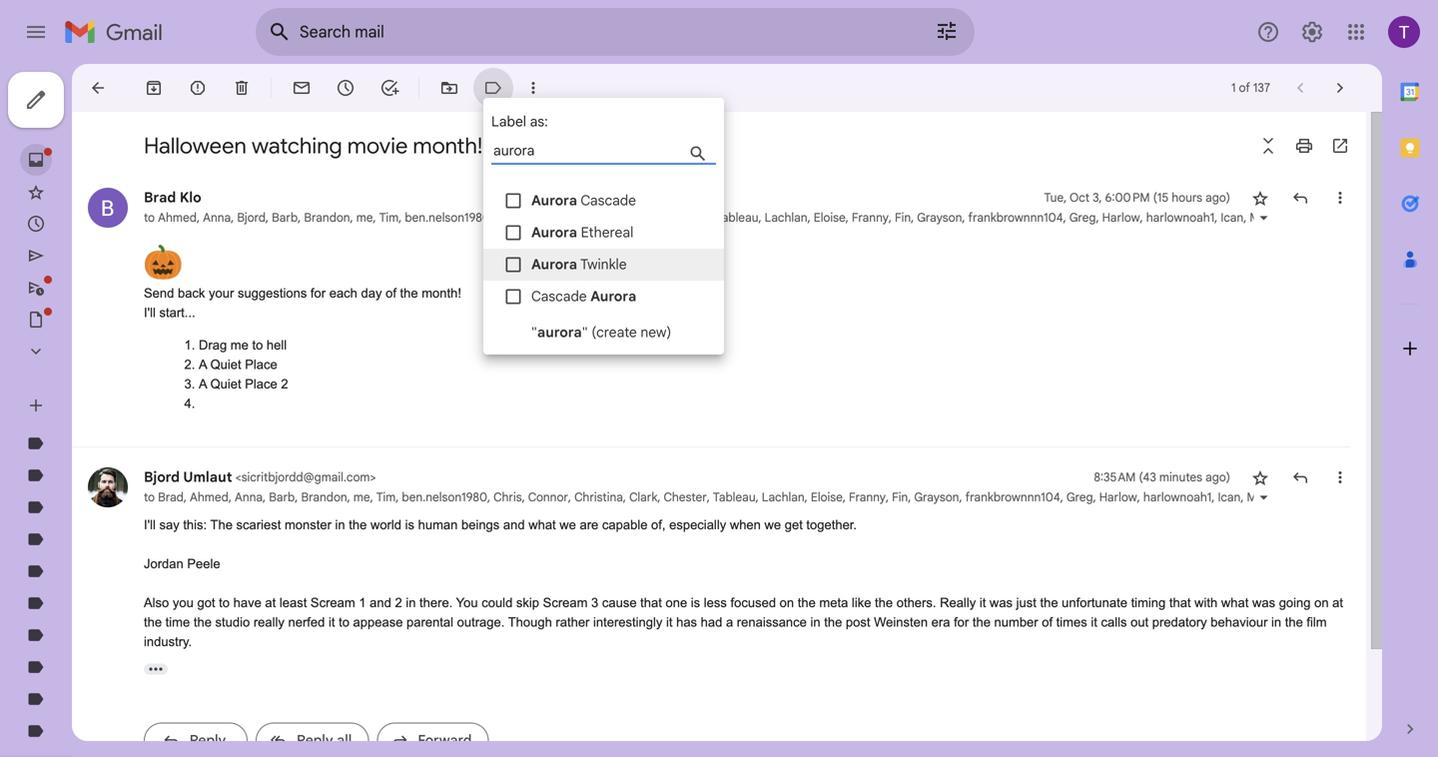 Task type: vqa. For each thing, say whether or not it's contained in the screenshot.
band
no



Task type: locate. For each thing, give the bounding box(es) containing it.
1 vertical spatial month!
[[422, 286, 461, 301]]

Not starred checkbox
[[1250, 188, 1270, 208], [1250, 467, 1270, 487]]

send
[[144, 286, 174, 301]]

the right day
[[400, 286, 418, 301]]

tim for chris
[[379, 210, 399, 225]]

1 vertical spatial harlow
[[1099, 490, 1137, 505]]

1 vertical spatial i'll
[[144, 517, 156, 532]]

and right beings
[[503, 517, 525, 532]]

" aurora " (create new)
[[531, 324, 672, 341]]

aurora ethereal
[[531, 224, 634, 241]]

is right 'one'
[[691, 595, 700, 610]]

1 vertical spatial quiet
[[210, 377, 241, 392]]

2 not starred checkbox from the top
[[1250, 467, 1270, 487]]

1 left 137
[[1231, 80, 1236, 95]]

it right really
[[980, 595, 986, 610]]

i'll left say
[[144, 517, 156, 532]]

navigation
[[0, 64, 240, 757]]

on up film
[[1314, 595, 1329, 610]]

scream up rather
[[543, 595, 588, 610]]

less
[[704, 595, 727, 610]]

number
[[994, 615, 1038, 630]]

on
[[780, 595, 794, 610], [1314, 595, 1329, 610]]

1 vertical spatial 2
[[395, 595, 402, 610]]

me
[[356, 210, 373, 225], [231, 338, 249, 353], [353, 490, 370, 505]]

1 place from the top
[[245, 357, 277, 372]]

anna
[[203, 210, 231, 225], [235, 490, 263, 505]]

1 vertical spatial harlownoah1
[[1143, 490, 1212, 505]]

1 horizontal spatial 2
[[395, 595, 402, 610]]

at right going
[[1333, 595, 1343, 610]]

0 horizontal spatial what
[[529, 517, 556, 532]]

1 vertical spatial ben.nelson1980
[[402, 490, 487, 505]]

1 " from the left
[[531, 324, 537, 341]]

month! left important mainly because you often read messages with this label. switch
[[413, 132, 483, 160]]

film
[[1307, 615, 1327, 630]]

0 vertical spatial brandon
[[304, 210, 350, 225]]

2 horizontal spatial of
[[1239, 80, 1250, 95]]

scream up nerfed
[[311, 595, 355, 610]]

1 vertical spatial place
[[245, 377, 277, 392]]

start...
[[159, 305, 195, 320]]

1 vertical spatial in
[[406, 595, 416, 610]]

like
[[852, 595, 871, 610]]

harlownoah1 down the hours
[[1146, 210, 1215, 225]]

forward link
[[377, 723, 489, 757]]

month!
[[413, 132, 483, 160], [422, 286, 461, 301]]

0 horizontal spatial on
[[780, 595, 794, 610]]

clark down aurora cascade
[[632, 210, 660, 225]]

1 horizontal spatial scream
[[543, 595, 588, 610]]

brad left klo
[[144, 189, 176, 206]]

0 horizontal spatial 1
[[359, 595, 366, 610]]

0 vertical spatial michael's
[[1250, 210, 1301, 225]]

1 horizontal spatial reply
[[297, 732, 333, 749]]

get
[[785, 517, 803, 532]]

bjord left umlaut
[[144, 468, 180, 486]]

1 horizontal spatial "
[[582, 324, 588, 341]]

me down >
[[353, 490, 370, 505]]

2 place from the top
[[245, 377, 277, 392]]

ago) right the hours
[[1206, 190, 1230, 205]]

1 vertical spatial and
[[370, 595, 391, 610]]

that up predatory
[[1169, 595, 1191, 610]]

1 vertical spatial ahmed
[[190, 490, 229, 505]]

" down cascade aurora
[[531, 324, 537, 341]]

0 vertical spatial for
[[311, 286, 326, 301]]

2 inside the send back your suggestions for each day of the month! i'll start... drag me to hell a quiet place a quiet place 2
[[281, 377, 288, 392]]

one
[[666, 595, 687, 610]]

more image
[[523, 78, 543, 98]]

0 vertical spatial month!
[[413, 132, 483, 160]]

archive image
[[144, 78, 164, 98]]

chris up i'll say this: the scariest monster in the world is human beings and what we are capable of, especially when we get together.
[[494, 490, 522, 505]]

Label-as menu open text field
[[491, 140, 754, 165]]

0 vertical spatial me
[[356, 210, 373, 225]]

cascade up aurora
[[531, 288, 587, 305]]

inbox
[[525, 138, 554, 153]]

when
[[730, 517, 761, 532]]

0 vertical spatial lachlan
[[765, 210, 808, 225]]

and
[[503, 517, 525, 532], [370, 595, 391, 610]]

that
[[640, 595, 662, 610], [1169, 595, 1191, 610]]

0 horizontal spatial of
[[386, 286, 396, 301]]

0 horizontal spatial at
[[265, 595, 276, 610]]

1 vertical spatial tim
[[376, 490, 396, 505]]

important mainly because you often read messages with this label. switch
[[493, 136, 513, 156]]

1 scream from the left
[[311, 595, 355, 610]]

0 vertical spatial a
[[199, 357, 207, 372]]

had
[[701, 615, 722, 630]]

list
[[72, 168, 1438, 757]]

2 a from the top
[[199, 377, 207, 392]]

at up really
[[265, 595, 276, 610]]

1 up appease
[[359, 595, 366, 610]]

0 vertical spatial of
[[1239, 80, 1250, 95]]

8:35 am (43 minutes ago)
[[1094, 470, 1230, 485]]

1 reply from the left
[[189, 732, 226, 749]]

show trimmed content image
[[144, 664, 168, 675]]

the
[[400, 286, 418, 301], [349, 517, 367, 532], [798, 595, 816, 610], [875, 595, 893, 610], [1040, 595, 1058, 610], [144, 615, 162, 630], [194, 615, 212, 630], [824, 615, 842, 630], [973, 615, 991, 630], [1285, 615, 1303, 630]]

tim down the movie
[[379, 210, 399, 225]]

aurora down twinkle
[[590, 288, 636, 305]]

to left hell
[[252, 338, 263, 353]]

bjord up suggestions
[[237, 210, 266, 225]]

of left times
[[1042, 615, 1053, 630]]

tim up world in the left bottom of the page
[[376, 490, 396, 505]]

ican down 8:35 am (43 minutes ago) at the bottom right
[[1218, 490, 1241, 505]]

ago) inside "cell"
[[1206, 470, 1230, 485]]

focused
[[731, 595, 776, 610]]

1 vertical spatial eloise
[[811, 490, 843, 505]]

2 on from the left
[[1314, 595, 1329, 610]]

we left get at the bottom
[[765, 517, 781, 532]]

reply inside the reply link
[[189, 732, 226, 749]]

tue, oct 3, 6:00 pm (15 hours ago) cell
[[1044, 188, 1230, 208]]

i'll down send
[[144, 305, 156, 320]]

barb for bjord
[[272, 210, 298, 225]]

harlow down 8:35 am in the right bottom of the page
[[1099, 490, 1137, 505]]

barb down watching
[[272, 210, 298, 225]]

anna down halloween at the left top of page
[[203, 210, 231, 225]]

brandon down sicritbjordd@gmail.com
[[301, 490, 347, 505]]

franny
[[852, 210, 889, 225], [849, 490, 886, 505]]

me down the movie
[[356, 210, 373, 225]]

predatory
[[1152, 615, 1207, 630]]

clark up of,
[[629, 490, 658, 505]]

unfortunate
[[1062, 595, 1128, 610]]

the right just at the right bottom of the page
[[1040, 595, 1058, 610]]

2 ago) from the top
[[1206, 470, 1230, 485]]

what left are
[[529, 517, 556, 532]]

cascade up ethereal
[[581, 192, 636, 209]]

beings
[[461, 517, 500, 532]]

1 vertical spatial me
[[231, 338, 249, 353]]

the left world in the left bottom of the page
[[349, 517, 367, 532]]

2 vertical spatial me
[[353, 490, 370, 505]]

1 horizontal spatial we
[[765, 517, 781, 532]]

of right day
[[386, 286, 396, 301]]

to
[[144, 210, 155, 225], [252, 338, 263, 353], [144, 490, 155, 505], [219, 595, 230, 610], [339, 615, 350, 630]]

0 vertical spatial is
[[405, 517, 414, 532]]

>
[[370, 470, 376, 485]]

brandon for bjord
[[304, 210, 350, 225]]

1 horizontal spatial that
[[1169, 595, 1191, 610]]

1 vertical spatial anna
[[235, 490, 263, 505]]

brandon
[[304, 210, 350, 225], [301, 490, 347, 505]]

oct
[[1070, 190, 1090, 205]]

lachlan
[[765, 210, 808, 225], [762, 490, 805, 505]]

1 at from the left
[[265, 595, 276, 610]]

1 horizontal spatial 1
[[1231, 80, 1236, 95]]

anna down <
[[235, 490, 263, 505]]

for down really
[[954, 615, 969, 630]]

was left going
[[1252, 595, 1275, 610]]

world
[[370, 517, 402, 532]]

chris down important mainly because you often read messages with this label. switch
[[496, 210, 525, 225]]

1 horizontal spatial on
[[1314, 595, 1329, 610]]

0 horizontal spatial reply
[[189, 732, 226, 749]]

what inside also you got to have at least scream 1 and 2 in there. you could skip scream 3 cause that one is less focused on the meta like the others. really it was just the unfortunate timing that with what was going on at the time the studio really nerfed it to appease parental outrage. though rather interestingly it has had a renaissance in the post weinsten era for the number of times it calls out predatory behaviour in the film industry.
[[1221, 595, 1249, 610]]

greg
[[1069, 210, 1096, 225], [1067, 490, 1093, 505]]

aurora twinkle
[[531, 256, 627, 273]]

place
[[245, 357, 277, 372], [245, 377, 277, 392]]

0 vertical spatial and
[[503, 517, 525, 532]]

aurora
[[531, 192, 577, 209], [531, 224, 577, 241], [531, 256, 577, 273], [590, 288, 636, 305]]

1 was from the left
[[990, 595, 1013, 610]]

aurora up aurora ethereal
[[531, 192, 577, 209]]

1 vertical spatial a
[[199, 377, 207, 392]]

back to inbox image
[[88, 78, 108, 98]]

0 vertical spatial barb
[[272, 210, 298, 225]]

move to image
[[439, 78, 459, 98]]

0 horizontal spatial "
[[531, 324, 537, 341]]

1 vertical spatial 1
[[359, 595, 366, 610]]

0 horizontal spatial in
[[335, 517, 345, 532]]

and inside also you got to have at least scream 1 and 2 in there. you could skip scream 3 cause that one is less focused on the meta like the others. really it was just the unfortunate timing that with what was going on at the time the studio really nerfed it to appease parental outrage. though rather interestingly it has had a renaissance in the post weinsten era for the number of times it calls out predatory behaviour in the film industry.
[[370, 595, 391, 610]]

was
[[990, 595, 1013, 610], [1252, 595, 1275, 610]]

0 horizontal spatial scream
[[311, 595, 355, 610]]

in right monster
[[335, 517, 345, 532]]

2 we from the left
[[765, 517, 781, 532]]

aurora for cascade
[[531, 192, 577, 209]]

this:
[[183, 517, 207, 532]]

the inside the send back your suggestions for each day of the month! i'll start... drag me to hell a quiet place a quiet place 2
[[400, 286, 418, 301]]

2 horizontal spatial in
[[1271, 615, 1282, 630]]

0 horizontal spatial bjord
[[144, 468, 180, 486]]

cascade aurora
[[531, 288, 636, 305]]

not starred checkbox right the hours
[[1250, 188, 1270, 208]]

2
[[281, 377, 288, 392], [395, 595, 402, 610]]

0 horizontal spatial and
[[370, 595, 391, 610]]

8:35 am (43 minutes ago) cell
[[1094, 467, 1230, 487]]

i'll
[[144, 305, 156, 320], [144, 517, 156, 532]]

least
[[280, 595, 307, 610]]

what
[[529, 517, 556, 532], [1221, 595, 1249, 610]]

that left 'one'
[[640, 595, 662, 610]]

of left 137
[[1239, 80, 1250, 95]]

1 vertical spatial not starred checkbox
[[1250, 467, 1270, 487]]

cause
[[602, 595, 637, 610]]

me inside the send back your suggestions for each day of the month! i'll start... drag me to hell a quiet place a quiet place 2
[[231, 338, 249, 353]]

for left 'each'
[[311, 286, 326, 301]]

say
[[159, 517, 179, 532]]

0 vertical spatial not starred checkbox
[[1250, 188, 1270, 208]]

is inside also you got to have at least scream 1 and 2 in there. you could skip scream 3 cause that one is less focused on the meta like the others. really it was just the unfortunate timing that with what was going on at the time the studio really nerfed it to appease parental outrage. though rather interestingly it has had a renaissance in the post weinsten era for the number of times it calls out predatory behaviour in the film industry.
[[691, 595, 700, 610]]

is
[[405, 517, 414, 532], [691, 595, 700, 610]]

a
[[199, 357, 207, 372], [199, 377, 207, 392]]

tab list
[[1382, 64, 1438, 685]]

connor down aurora cascade
[[531, 210, 571, 225]]

0 horizontal spatial that
[[640, 595, 662, 610]]

ago)
[[1206, 190, 1230, 205], [1206, 470, 1230, 485]]

6:00 pm
[[1105, 190, 1150, 205]]

2 up appease
[[395, 595, 402, 610]]

1 vertical spatial barb
[[269, 490, 295, 505]]

2 vertical spatial in
[[1271, 615, 1282, 630]]

the down you got
[[194, 615, 212, 630]]

not starred checkbox right minutes
[[1250, 467, 1270, 487]]

it right nerfed
[[329, 615, 335, 630]]

harlow down 6:00 pm at the right of page
[[1102, 210, 1140, 225]]

1 horizontal spatial bjord
[[237, 210, 266, 225]]

0 horizontal spatial for
[[311, 286, 326, 301]]

and up appease
[[370, 595, 391, 610]]

christina up are
[[574, 490, 623, 505]]

1 not starred checkbox from the top
[[1250, 188, 1270, 208]]

None search field
[[256, 8, 975, 56]]

for
[[311, 286, 326, 301], [954, 615, 969, 630]]

calls
[[1101, 615, 1127, 630]]

1 horizontal spatial what
[[1221, 595, 1249, 610]]

2 " from the left
[[582, 324, 588, 341]]

1 that from the left
[[640, 595, 662, 610]]

weinsten
[[874, 615, 928, 630]]

1 vertical spatial for
[[954, 615, 969, 630]]

tableau
[[716, 210, 759, 225], [713, 490, 756, 505]]

2 vertical spatial of
[[1042, 615, 1053, 630]]

brandon down halloween watching movie month!
[[304, 210, 350, 225]]

1 vertical spatial ago)
[[1206, 470, 1230, 485]]

(15
[[1153, 190, 1169, 205]]

0 vertical spatial place
[[245, 357, 277, 372]]

ahmed down brad klo
[[158, 210, 197, 225]]

of
[[1239, 80, 1250, 95], [386, 286, 396, 301], [1042, 615, 1053, 630]]

on up renaissance in
[[780, 595, 794, 610]]

ican
[[1221, 210, 1244, 225], [1218, 490, 1241, 505]]

of inside also you got to have at least scream 1 and 2 in there. you could skip scream 3 cause that one is less focused on the meta like the others. really it was just the unfortunate timing that with what was going on at the time the studio really nerfed it to appease parental outrage. though rather interestingly it has had a renaissance in the post weinsten era for the number of times it calls out predatory behaviour in the film industry.
[[1042, 615, 1053, 630]]

connor up i'll say this: the scariest monster in the world is human beings and what we are capable of, especially when we get together.
[[528, 490, 568, 505]]

2 inside also you got to have at least scream 1 and 2 in there. you could skip scream 3 cause that one is less focused on the meta like the others. really it was just the unfortunate timing that with what was going on at the time the studio really nerfed it to appease parental outrage. though rather interestingly it has had a renaissance in the post weinsten era for the number of times it calls out predatory behaviour in the film industry.
[[395, 595, 402, 610]]

brad up say
[[158, 490, 184, 505]]

the down also at the bottom left of the page
[[144, 615, 162, 630]]

0 vertical spatial cascade
[[581, 192, 636, 209]]

month! right day
[[422, 286, 461, 301]]

not starred checkbox for 8:35 am (43 minutes ago)
[[1250, 467, 1270, 487]]

2 down hell
[[281, 377, 288, 392]]

0 vertical spatial eloise
[[814, 210, 846, 225]]

1 horizontal spatial of
[[1042, 615, 1053, 630]]

what up behaviour on the bottom of the page
[[1221, 595, 1249, 610]]

especially
[[669, 517, 726, 532]]

michael's
[[1250, 210, 1301, 225], [1247, 490, 1298, 505]]

1 i'll from the top
[[144, 305, 156, 320]]

appease
[[353, 615, 403, 630]]

barb down bjord umlaut < sicritbjordd@gmail.com >
[[269, 490, 295, 505]]

2 was from the left
[[1252, 595, 1275, 610]]

1 horizontal spatial is
[[691, 595, 700, 610]]

to down brad klo
[[144, 210, 155, 225]]

0 vertical spatial quiet
[[210, 357, 241, 372]]

christina down aurora cascade
[[577, 210, 626, 225]]

0 horizontal spatial is
[[405, 517, 414, 532]]

2 quiet from the top
[[210, 377, 241, 392]]

,
[[197, 210, 200, 225], [231, 210, 234, 225], [266, 210, 269, 225], [298, 210, 301, 225], [350, 210, 353, 225], [373, 210, 376, 225], [399, 210, 402, 225], [759, 210, 762, 225], [808, 210, 811, 225], [846, 210, 849, 225], [889, 210, 892, 225], [911, 210, 914, 225], [962, 210, 965, 225], [1063, 210, 1066, 225], [1096, 210, 1099, 225], [1140, 210, 1143, 225], [1215, 210, 1218, 225], [1244, 210, 1247, 225], [1384, 210, 1390, 225], [1418, 210, 1425, 225], [184, 490, 187, 505], [229, 490, 232, 505], [263, 490, 266, 505], [295, 490, 298, 505], [347, 490, 350, 505], [370, 490, 373, 505], [396, 490, 399, 505], [487, 490, 490, 505], [522, 490, 525, 505], [568, 490, 571, 505], [623, 490, 626, 505], [658, 490, 661, 505], [707, 490, 710, 505], [756, 490, 759, 505], [805, 490, 808, 505], [843, 490, 846, 505], [886, 490, 889, 505], [908, 490, 911, 505], [959, 490, 962, 505], [1060, 490, 1064, 505], [1093, 490, 1096, 505], [1137, 490, 1140, 505], [1212, 490, 1215, 505], [1241, 490, 1244, 505], [1381, 490, 1387, 505]]

2 that from the left
[[1169, 595, 1191, 610]]

2 reply from the left
[[297, 732, 333, 749]]

we left are
[[560, 517, 576, 532]]

in
[[335, 517, 345, 532], [406, 595, 416, 610], [1271, 615, 1282, 630]]

(create
[[591, 324, 637, 341]]

reply all
[[297, 732, 352, 749]]

christina
[[577, 210, 626, 225], [574, 490, 623, 505]]

0 horizontal spatial 2
[[281, 377, 288, 392]]

is right world in the left bottom of the page
[[405, 517, 414, 532]]

in left there.
[[406, 595, 416, 610]]

aurora down aurora ethereal
[[531, 256, 577, 273]]

month! inside the send back your suggestions for each day of the month! i'll start... drag me to hell a quiet place a quiet place 2
[[422, 286, 461, 301]]

me for bjord
[[356, 210, 373, 225]]

it
[[980, 595, 986, 610], [329, 615, 335, 630], [666, 615, 673, 630], [1091, 615, 1097, 630]]

0 vertical spatial harlow
[[1102, 210, 1140, 225]]

0 vertical spatial tim
[[379, 210, 399, 225]]

0 vertical spatial connor
[[531, 210, 571, 225]]

quiet
[[210, 357, 241, 372], [210, 377, 241, 392]]

aurora cascade
[[531, 192, 636, 209]]

2 scream from the left
[[543, 595, 588, 610]]

harlownoah1 down minutes
[[1143, 490, 1212, 505]]

me right drag
[[231, 338, 249, 353]]

0 vertical spatial ago)
[[1206, 190, 1230, 205]]

out
[[1131, 615, 1149, 630]]

1 horizontal spatial in
[[406, 595, 416, 610]]

0 vertical spatial anna
[[203, 210, 231, 225]]

1 vertical spatial tableau
[[713, 490, 756, 505]]

0 horizontal spatial anna
[[203, 210, 231, 225]]

in down going
[[1271, 615, 1282, 630]]

was up number
[[990, 595, 1013, 610]]

to ahmed , anna , bjord , barb , brandon , me , tim , ben.nelson1980 chris connor christina clark
[[144, 210, 660, 225]]

ican down tue, oct 3, 6:00 pm (15 hours ago)
[[1221, 210, 1244, 225]]

aurora up aurora twinkle
[[531, 224, 577, 241]]

0 vertical spatial ben.nelson1980
[[405, 210, 490, 225]]

cascade
[[581, 192, 636, 209], [531, 288, 587, 305]]

bjord umlaut < sicritbjordd@gmail.com >
[[144, 468, 376, 486]]

i'll say this: the scariest monster in the world is human beings and what we are capable of, especially when we get together.
[[144, 517, 857, 532]]

reply inside reply all link
[[297, 732, 333, 749]]

1 ago) from the top
[[1206, 190, 1230, 205]]

0 vertical spatial christina
[[577, 210, 626, 225]]

ahmed down umlaut
[[190, 490, 229, 505]]

ago) inside cell
[[1206, 190, 1230, 205]]

ago) right minutes
[[1206, 470, 1230, 485]]

3
[[591, 595, 599, 610]]

era
[[932, 615, 950, 630]]

" left (create on the left of page
[[582, 324, 588, 341]]

bjord umlaut cell
[[144, 468, 376, 486]]

harlownoah1
[[1146, 210, 1215, 225], [1143, 490, 1212, 505]]

aurora for twinkle
[[531, 256, 577, 273]]

it down unfortunate
[[1091, 615, 1097, 630]]

brad klo
[[144, 189, 201, 206]]

aurora for ethereal
[[531, 224, 577, 241]]

the down meta
[[824, 615, 842, 630]]



Task type: describe. For each thing, give the bounding box(es) containing it.
new)
[[641, 324, 672, 341]]

137
[[1253, 80, 1270, 95]]

as:
[[530, 113, 548, 130]]

sicritbjordd@gmail.com
[[241, 470, 370, 485]]

peele
[[187, 556, 220, 571]]

day
[[361, 286, 382, 301]]

me for anna
[[353, 490, 370, 505]]

1 vertical spatial michael's
[[1247, 490, 1298, 505]]

add to tasks image
[[380, 78, 400, 98]]

each
[[329, 286, 357, 301]]

watching
[[252, 132, 342, 160]]

1 vertical spatial chris
[[494, 490, 522, 505]]

label as:
[[491, 113, 548, 130]]

1 of 137
[[1231, 80, 1270, 95]]

times
[[1056, 615, 1087, 630]]

2 i'll from the top
[[144, 517, 156, 532]]

post
[[846, 615, 870, 630]]

klo
[[180, 189, 201, 206]]

though
[[508, 615, 552, 630]]

to left appease
[[339, 615, 350, 630]]

really
[[254, 615, 285, 630]]

i'll inside the send back your suggestions for each day of the month! i'll start... drag me to hell a quiet place a quiet place 2
[[144, 305, 156, 320]]

back
[[178, 286, 205, 301]]

0 vertical spatial grayson
[[917, 210, 962, 225]]

going
[[1279, 595, 1311, 610]]

movie
[[347, 132, 408, 160]]

send back your suggestions for each day of the month! i'll start... drag me to hell a quiet place a quiet place 2
[[144, 286, 461, 392]]

8:35 am
[[1094, 470, 1136, 485]]

list containing brad klo
[[72, 168, 1438, 757]]

hours
[[1172, 190, 1203, 205]]

to up studio
[[219, 595, 230, 610]]

has
[[676, 615, 697, 630]]

others.
[[897, 595, 936, 610]]

meta
[[819, 595, 848, 610]]

3,
[[1093, 190, 1102, 205]]

together.
[[806, 517, 857, 532]]

the right like
[[875, 595, 893, 610]]

monster
[[285, 517, 332, 532]]

halloween watching movie month!
[[144, 132, 483, 160]]

ben.nelson1980 for ,
[[402, 490, 487, 505]]

the down going
[[1285, 615, 1303, 630]]

human
[[418, 517, 458, 532]]

0 vertical spatial harlownoah1
[[1146, 210, 1215, 225]]

🎃 image
[[144, 243, 182, 282]]

nerfed
[[288, 615, 325, 630]]

0 vertical spatial clark
[[632, 210, 660, 225]]

inbox button
[[521, 137, 556, 155]]

search mail image
[[262, 14, 298, 50]]

2 at from the left
[[1333, 595, 1343, 610]]

forward
[[418, 732, 472, 749]]

umlaut
[[183, 468, 232, 486]]

just
[[1016, 595, 1037, 610]]

the left meta
[[798, 595, 816, 610]]

a
[[726, 615, 733, 630]]

timing
[[1131, 595, 1166, 610]]

1 vertical spatial brad
[[158, 490, 184, 505]]

it left 'has'
[[666, 615, 673, 630]]

1 vertical spatial christina
[[574, 490, 623, 505]]

for inside also you got to have at least scream 1 and 2 in there. you could skip scream 3 cause that one is less focused on the meta like the others. really it was just the unfortunate timing that with what was going on at the time the studio really nerfed it to appease parental outrage. though rather interestingly it has had a renaissance in the post weinsten era for the number of times it calls out predatory behaviour in the film industry.
[[954, 615, 969, 630]]

support image
[[1256, 20, 1280, 44]]

scariest
[[236, 517, 281, 532]]

tue, oct 3, 6:00 pm (15 hours ago)
[[1044, 190, 1230, 205]]

report spam image
[[188, 78, 208, 98]]

0 vertical spatial ican
[[1221, 210, 1244, 225]]

you
[[456, 595, 478, 610]]

0 vertical spatial 1
[[1231, 80, 1236, 95]]

1 quiet from the top
[[210, 357, 241, 372]]

your
[[209, 286, 234, 301]]

1 vertical spatial lachlan
[[762, 490, 805, 505]]

snooze image
[[336, 78, 356, 98]]

outrage.
[[457, 615, 505, 630]]

rather
[[556, 615, 590, 630]]

behaviour
[[1211, 615, 1268, 630]]

you got
[[173, 595, 215, 610]]

0 vertical spatial fin
[[895, 210, 911, 225]]

1 inside also you got to have at least scream 1 and 2 in there. you could skip scream 3 cause that one is less focused on the meta like the others. really it was just the unfortunate timing that with what was going on at the time the studio really nerfed it to appease parental outrage. though rather interestingly it has had a renaissance in the post weinsten era for the number of times it calls out predatory behaviour in the film industry.
[[359, 595, 366, 610]]

0 vertical spatial brad
[[144, 189, 176, 206]]

labels image
[[483, 78, 503, 98]]

0 vertical spatial frankbrownnn104
[[968, 210, 1063, 225]]

to up jordan
[[144, 490, 155, 505]]

Search mail text field
[[300, 22, 879, 42]]

1 vertical spatial frankbrownnn104
[[965, 490, 1060, 505]]

also
[[144, 595, 169, 610]]

drag
[[199, 338, 227, 353]]

gmail image
[[64, 12, 173, 52]]

1 vertical spatial cascade
[[531, 288, 587, 305]]

1 vertical spatial ican
[[1218, 490, 1241, 505]]

1 we from the left
[[560, 517, 576, 532]]

the down really
[[973, 615, 991, 630]]

label
[[491, 113, 526, 130]]

interestingly
[[593, 615, 663, 630]]

tue,
[[1044, 190, 1067, 205]]

0 vertical spatial chris
[[496, 210, 525, 225]]

0 vertical spatial ahmed
[[158, 210, 197, 225]]

0 vertical spatial tableau
[[716, 210, 759, 225]]

<
[[235, 470, 241, 485]]

1 vertical spatial franny
[[849, 490, 886, 505]]

for inside the send back your suggestions for each day of the month! i'll start... drag me to hell a quiet place a quiet place 2
[[311, 286, 326, 301]]

1 vertical spatial connor
[[528, 490, 568, 505]]

advanced search options image
[[927, 11, 967, 51]]

0 vertical spatial franny
[[852, 210, 889, 225]]

ethereal
[[581, 224, 634, 241]]

of,
[[651, 517, 666, 532]]

chester
[[664, 490, 707, 505]]

parental
[[407, 615, 453, 630]]

tim for ,
[[376, 490, 396, 505]]

1 vertical spatial fin
[[892, 490, 908, 505]]

minutes
[[1159, 470, 1203, 485]]

to inside the send back your suggestions for each day of the month! i'll start... drag me to hell a quiet place a quiet place 2
[[252, 338, 263, 353]]

barb for anna
[[269, 490, 295, 505]]

industry.
[[144, 634, 192, 649]]

1 on from the left
[[780, 595, 794, 610]]

0 vertical spatial in
[[335, 517, 345, 532]]

brandon for anna
[[301, 490, 347, 505]]

of inside the send back your suggestions for each day of the month! i'll start... drag me to hell a quiet place a quiet place 2
[[386, 286, 396, 301]]

older image
[[1330, 78, 1350, 98]]

jordan
[[144, 556, 184, 571]]

twinkle
[[580, 256, 627, 273]]

time
[[165, 615, 190, 630]]

mark as unread image
[[292, 78, 312, 98]]

capable
[[602, 517, 648, 532]]

to brad , ahmed , anna , barb , brandon , me , tim , ben.nelson1980 , chris , connor , christina , clark , chester , tableau , lachlan , eloise , franny , fin , grayson , frankbrownnn104 , greg , harlow , harlownoah1 , ican , michael's
[[144, 490, 1298, 505]]

1 horizontal spatial and
[[503, 517, 525, 532]]

skip
[[516, 595, 539, 610]]

1 a from the top
[[199, 357, 207, 372]]

there.
[[420, 595, 453, 610]]

aurora
[[537, 324, 582, 341]]

with
[[1195, 595, 1218, 610]]

0 vertical spatial bjord
[[237, 210, 266, 225]]

1 vertical spatial greg
[[1067, 490, 1093, 505]]

studio
[[215, 615, 250, 630]]

reply for reply all
[[297, 732, 333, 749]]

also you got to have at least scream 1 and 2 in there. you could skip scream 3 cause that one is less focused on the meta like the others. really it was just the unfortunate timing that with what was going on at the time the studio really nerfed it to appease parental outrage. though rather interestingly it has had a renaissance in the post weinsten era for the number of times it calls out predatory behaviour in the film industry.
[[144, 595, 1343, 649]]

reply for reply
[[189, 732, 226, 749]]

ben.nelson1980 for chris
[[405, 210, 490, 225]]

settings image
[[1300, 20, 1324, 44]]

not starred checkbox for tue, oct 3, 6:00 pm (15 hours ago)
[[1250, 188, 1270, 208]]

tableau , lachlan , eloise , franny , fin , grayson , frankbrownnn104 , greg , harlow , harlownoah1 , ican , michael's
[[716, 210, 1301, 225]]

1 vertical spatial grayson
[[914, 490, 959, 505]]

delete image
[[232, 78, 252, 98]]

have
[[233, 595, 261, 610]]

reply all link
[[256, 723, 369, 757]]

all
[[337, 732, 352, 749]]

1 horizontal spatial anna
[[235, 490, 263, 505]]

1 vertical spatial bjord
[[144, 468, 180, 486]]

(43
[[1139, 470, 1156, 485]]

0 vertical spatial greg
[[1069, 210, 1096, 225]]

renaissance in
[[737, 615, 821, 630]]

main menu image
[[24, 20, 48, 44]]

halloween
[[144, 132, 247, 160]]

1 vertical spatial clark
[[629, 490, 658, 505]]



